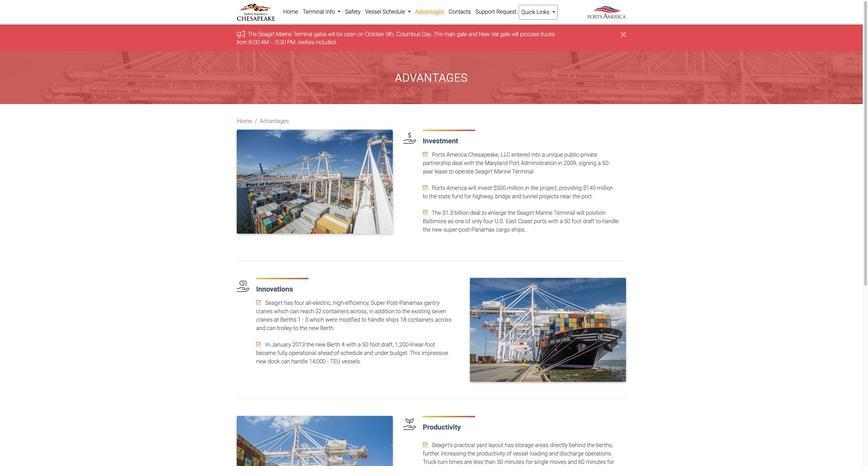 Task type: describe. For each thing, give the bounding box(es) containing it.
terminal info
[[303, 8, 337, 15]]

the left the state on the right top of the page
[[429, 193, 437, 200]]

6:00
[[249, 39, 260, 45]]

safety link
[[343, 5, 363, 19]]

the for seagirt
[[248, 31, 257, 37]]

main
[[445, 31, 456, 37]]

vessels.
[[342, 359, 361, 365]]

of for seagirt's practical yard layout has storage areas directly behind the berths, further increasing the productivity of vessel loading and discharge                                 operations. truck turn times are less than 30 minutes for single moves and 60 minutes f
[[507, 451, 512, 458]]

$140
[[584, 185, 596, 192]]

post-
[[387, 300, 400, 307]]

1 vertical spatial advantages
[[395, 71, 468, 85]]

0 vertical spatial which
[[274, 309, 289, 315]]

check square image for ports america will invest $500 million in the project, providing $140 million to the state fund for highway, bridge and tunnel projects near the port.
[[423, 185, 428, 191]]

2 gate from the left
[[501, 31, 511, 37]]

across
[[435, 317, 452, 324]]

the up operations.
[[587, 443, 595, 449]]

times
[[449, 460, 463, 466]]

impressive
[[422, 350, 448, 357]]

0 vertical spatial advantages
[[416, 8, 445, 15]]

at
[[274, 317, 279, 324]]

ports for ports america chesapeake, llc entered into a unique public-private partnership deal with the maryland port administration in 2009, signing a 50- year lease to operate seagirt marine terminal.
[[432, 152, 445, 158]]

support request link
[[474, 5, 519, 19]]

quick links
[[522, 9, 551, 15]]

vessel
[[513, 451, 529, 458]]

vessel
[[365, 8, 381, 15]]

dock
[[268, 359, 280, 365]]

the seagirt marine terminal gates will be open on october 9th, columbus day. the main gate and new vail gate will process trucks from 6:00 am – 3:30 pm, reefers included. alert
[[0, 25, 863, 52]]

operations.
[[585, 451, 613, 458]]

and inside seagirt has four all-electric, high-efficiency, super-post-panamax gantry cranes which can reach 22 containers across, in addition to the existing seven cranes at berths 1 - 3 which were modified to handle ships 18 containers across and can trolley to the new berth.
[[256, 325, 266, 332]]

panamax inside the $1.3 billion deal to enlarge the seagirt marine terminal will position baltimore as one of only four u.s. east coast ports with a 50 foot draft to handle the new super-post-panamax cargo ships.
[[472, 227, 495, 233]]

1,200-
[[395, 342, 410, 349]]

a left 50-
[[598, 160, 601, 167]]

1
[[298, 317, 301, 324]]

the up are
[[468, 451, 476, 458]]

vessel schedule link
[[363, 5, 413, 19]]

billion
[[455, 210, 469, 217]]

productivity
[[423, 424, 461, 432]]

innovations
[[256, 285, 293, 294]]

the for $1.3
[[432, 210, 441, 217]]

public-
[[565, 152, 581, 158]]

baltimore
[[423, 218, 447, 225]]

october
[[365, 31, 385, 37]]

- inside seagirt has four all-electric, high-efficiency, super-post-panamax gantry cranes which can reach 22 containers across, in addition to the existing seven cranes at berths 1 - 3 which were modified to handle ships 18 containers across and can trolley to the new berth.
[[302, 317, 304, 324]]

a right into
[[542, 152, 545, 158]]

fully
[[278, 350, 288, 357]]

seagirt's practical yard layout has storage areas directly behind the berths, further increasing the productivity of vessel loading and discharge                                 operations. truck turn times are less than 30 minutes for single moves and 60 minutes f
[[423, 443, 615, 467]]

berths
[[280, 317, 297, 324]]

chesapeake,
[[469, 152, 500, 158]]

than
[[485, 460, 496, 466]]

projects
[[540, 193, 559, 200]]

the down baltimore
[[423, 227, 431, 233]]

administration
[[521, 160, 557, 167]]

state
[[439, 193, 451, 200]]

panamax inside seagirt has four all-electric, high-efficiency, super-post-panamax gantry cranes which can reach 22 containers across, in addition to the existing seven cranes at berths 1 - 3 which were modified to handle ships 18 containers across and can trolley to the new berth.
[[400, 300, 423, 307]]

am
[[261, 39, 269, 45]]

day.
[[422, 31, 433, 37]]

berth.
[[321, 325, 335, 332]]

directly
[[550, 443, 568, 449]]

position
[[586, 210, 606, 217]]

new
[[479, 31, 490, 37]]

draft
[[583, 218, 595, 225]]

to down across,
[[362, 317, 367, 324]]

for inside ports america will invest $500 million in the project, providing $140 million to the state fund for highway, bridge and tunnel projects near the port.
[[465, 193, 472, 200]]

in inside seagirt has four all-electric, high-efficiency, super-post-panamax gantry cranes which can reach 22 containers across, in addition to the existing seven cranes at berths 1 - 3 which were modified to handle ships 18 containers across and can trolley to the new berth.
[[369, 309, 374, 315]]

ports
[[534, 218, 547, 225]]

berths,
[[597, 443, 613, 449]]

and inside ports america will invest $500 million in the project, providing $140 million to the state fund for highway, bridge and tunnel projects near the port.
[[512, 193, 522, 200]]

4
[[342, 342, 345, 349]]

a inside in january 2013 the new berth 4 with a 50 foot draft, 1,200-linear-foot became fully operational ahead of schedule and under budget. this impressive new dock can handle 14,000 - teu vessels.
[[358, 342, 361, 349]]

2 minutes from the left
[[586, 460, 606, 466]]

marine inside ports america chesapeake, llc entered into a unique public-private partnership deal with the maryland port administration in 2009, signing a 50- year lease to operate seagirt marine terminal.
[[494, 169, 511, 175]]

with inside the $1.3 billion deal to enlarge the seagirt marine terminal will position baltimore as one of only four u.s. east coast ports with a 50 foot draft to handle the new super-post-panamax cargo ships.
[[548, 218, 559, 225]]

private
[[581, 152, 598, 158]]

the right day.
[[434, 31, 443, 37]]

support request
[[476, 8, 517, 15]]

0 vertical spatial can
[[290, 309, 299, 315]]

became
[[256, 350, 276, 357]]

investment
[[423, 137, 459, 145]]

less
[[474, 460, 484, 466]]

seagirt inside the seagirt marine terminal gates will be open on october 9th, columbus day. the main gate and new vail gate will process trucks from 6:00 am – 3:30 pm, reefers included.
[[258, 31, 275, 37]]

can inside in january 2013 the new berth 4 with a 50 foot draft, 1,200-linear-foot became fully operational ahead of schedule and under budget. this impressive new dock can handle 14,000 - teu vessels.
[[281, 359, 290, 365]]

2 cranes from the top
[[256, 317, 273, 324]]

50-
[[603, 160, 610, 167]]

addition
[[375, 309, 395, 315]]

seagirt inside seagirt has four all-electric, high-efficiency, super-post-panamax gantry cranes which can reach 22 containers across, in addition to the existing seven cranes at berths 1 - 3 which were modified to handle ships 18 containers across and can trolley to the new berth.
[[265, 300, 283, 307]]

loading
[[530, 451, 548, 458]]

ahead
[[318, 350, 333, 357]]

unique
[[547, 152, 563, 158]]

1 vertical spatial containers
[[408, 317, 434, 324]]

fund
[[452, 193, 463, 200]]

with inside in january 2013 the new berth 4 with a 50 foot draft, 1,200-linear-foot became fully operational ahead of schedule and under budget. this impressive new dock can handle 14,000 - teu vessels.
[[346, 342, 357, 349]]

u.s.
[[495, 218, 505, 225]]

0 vertical spatial terminal
[[303, 8, 324, 15]]

3
[[305, 317, 308, 324]]

innovations image
[[470, 278, 627, 383]]

handle inside in january 2013 the new berth 4 with a 50 foot draft, 1,200-linear-foot became fully operational ahead of schedule and under budget. this impressive new dock can handle 14,000 - teu vessels.
[[292, 359, 308, 365]]

tunnel
[[523, 193, 538, 200]]

yard
[[477, 443, 488, 449]]

discharge
[[560, 451, 584, 458]]

22
[[316, 309, 322, 315]]

operate
[[455, 169, 474, 175]]

advantages link
[[413, 5, 447, 19]]

new inside seagirt has four all-electric, high-efficiency, super-post-panamax gantry cranes which can reach 22 containers across, in addition to the existing seven cranes at berths 1 - 3 which were modified to handle ships 18 containers across and can trolley to the new berth.
[[309, 325, 319, 332]]

reach
[[301, 309, 314, 315]]

and up moves
[[549, 451, 559, 458]]

50 inside the $1.3 billion deal to enlarge the seagirt marine terminal will position baltimore as one of only four u.s. east coast ports with a 50 foot draft to handle the new super-post-panamax cargo ships.
[[565, 218, 571, 225]]

as
[[448, 218, 454, 225]]

modified
[[339, 317, 361, 324]]

increasing
[[441, 451, 466, 458]]

and inside the seagirt marine terminal gates will be open on october 9th, columbus day. the main gate and new vail gate will process trucks from 6:00 am – 3:30 pm, reefers included.
[[469, 31, 478, 37]]

trucks
[[541, 31, 555, 37]]

ships
[[386, 317, 399, 324]]

budget.
[[390, 350, 409, 357]]

further
[[423, 451, 440, 458]]

productivity image
[[237, 417, 393, 467]]

existing
[[412, 309, 431, 315]]

to up 'only'
[[482, 210, 487, 217]]

has inside seagirt has four all-electric, high-efficiency, super-post-panamax gantry cranes which can reach 22 containers across, in addition to the existing seven cranes at berths 1 - 3 which were modified to handle ships 18 containers across and can trolley to the new berth.
[[284, 300, 293, 307]]

to up the 18
[[396, 309, 401, 315]]

electric,
[[313, 300, 332, 307]]

all-
[[306, 300, 313, 307]]

to down position
[[596, 218, 601, 225]]

links
[[537, 9, 550, 15]]



Task type: locate. For each thing, give the bounding box(es) containing it.
year
[[423, 169, 434, 175]]

1 horizontal spatial with
[[464, 160, 475, 167]]

1 cranes from the top
[[256, 309, 273, 315]]

1 horizontal spatial four
[[484, 218, 494, 225]]

check square image up partnership
[[423, 152, 428, 158]]

60
[[579, 460, 585, 466]]

home
[[283, 8, 298, 15], [237, 118, 252, 125]]

will left invest
[[469, 185, 477, 192]]

0 vertical spatial deal
[[453, 160, 463, 167]]

terminal inside the $1.3 billion deal to enlarge the seagirt marine terminal will position baltimore as one of only four u.s. east coast ports with a 50 foot draft to handle the new super-post-panamax cargo ships.
[[554, 210, 576, 217]]

to left the state on the right top of the page
[[423, 193, 428, 200]]

investment image
[[237, 130, 393, 234]]

in january 2013 the new berth 4 with a 50 foot draft, 1,200-linear-foot became fully operational ahead of schedule and under budget. this impressive new dock can handle 14,000 - teu vessels.
[[256, 342, 448, 365]]

schedule
[[383, 8, 405, 15]]

four inside the $1.3 billion deal to enlarge the seagirt marine terminal will position baltimore as one of only four u.s. east coast ports with a 50 foot draft to handle the new super-post-panamax cargo ships.
[[484, 218, 494, 225]]

1 horizontal spatial 50
[[565, 218, 571, 225]]

open
[[344, 31, 356, 37]]

near
[[561, 193, 572, 200]]

marine up 3:30
[[276, 31, 292, 37]]

with right ports
[[548, 218, 559, 225]]

high-
[[333, 300, 345, 307]]

the up east
[[508, 210, 516, 217]]

seagirt inside ports america chesapeake, llc entered into a unique public-private partnership deal with the maryland port administration in 2009, signing a 50- year lease to operate seagirt marine terminal.
[[475, 169, 493, 175]]

from
[[237, 39, 247, 45]]

2 america from the top
[[447, 185, 467, 192]]

highway,
[[473, 193, 494, 200]]

0 horizontal spatial -
[[302, 317, 304, 324]]

containers
[[323, 309, 349, 315], [408, 317, 434, 324]]

to inside ports america will invest $500 million in the project, providing $140 million to the state fund for highway, bridge and tunnel projects near the port.
[[423, 193, 428, 200]]

check square image down innovations at bottom left
[[256, 301, 261, 306]]

will left process
[[512, 31, 519, 37]]

check square image down 'year'
[[423, 185, 428, 191]]

gate
[[457, 31, 467, 37], [501, 31, 511, 37]]

llc
[[501, 152, 511, 158]]

the up 6:00
[[248, 31, 257, 37]]

2 vertical spatial in
[[369, 309, 374, 315]]

with inside ports america chesapeake, llc entered into a unique public-private partnership deal with the maryland port administration in 2009, signing a 50- year lease to operate seagirt marine terminal.
[[464, 160, 475, 167]]

the down chesapeake,
[[476, 160, 484, 167]]

schedule
[[341, 350, 363, 357]]

ports
[[432, 152, 445, 158], [432, 185, 445, 192]]

1 horizontal spatial minutes
[[586, 460, 606, 466]]

has right layout
[[505, 443, 514, 449]]

1 horizontal spatial containers
[[408, 317, 434, 324]]

safety
[[345, 8, 361, 15]]

seagirt down maryland
[[475, 169, 493, 175]]

of inside the $1.3 billion deal to enlarge the seagirt marine terminal will position baltimore as one of only four u.s. east coast ports with a 50 foot draft to handle the new super-post-panamax cargo ships.
[[466, 218, 471, 225]]

seagirt has four all-electric, high-efficiency, super-post-panamax gantry cranes which can reach 22 containers across, in addition to the existing seven cranes at berths 1 - 3 which were modified to handle ships 18 containers across and can trolley to the new berth.
[[256, 300, 452, 332]]

a inside the $1.3 billion deal to enlarge the seagirt marine terminal will position baltimore as one of only four u.s. east coast ports with a 50 foot draft to handle the new super-post-panamax cargo ships.
[[560, 218, 563, 225]]

terminal info link
[[301, 5, 343, 19]]

0 vertical spatial has
[[284, 300, 293, 307]]

0 horizontal spatial home
[[237, 118, 252, 125]]

marine inside the seagirt marine terminal gates will be open on october 9th, columbus day. the main gate and new vail gate will process trucks from 6:00 am – 3:30 pm, reefers included.
[[276, 31, 292, 37]]

marine down maryland
[[494, 169, 511, 175]]

1 minutes from the left
[[505, 460, 525, 466]]

0 vertical spatial ports
[[432, 152, 445, 158]]

1 vertical spatial for
[[526, 460, 533, 466]]

1 vertical spatial four
[[295, 300, 305, 307]]

in inside ports america will invest $500 million in the project, providing $140 million to the state fund for highway, bridge and tunnel projects near the port.
[[525, 185, 530, 192]]

america for will
[[447, 185, 467, 192]]

deal up operate
[[453, 160, 463, 167]]

a right ports
[[560, 218, 563, 225]]

1 vertical spatial of
[[334, 350, 339, 357]]

panamax down 'only'
[[472, 227, 495, 233]]

0 horizontal spatial gate
[[457, 31, 467, 37]]

2 horizontal spatial in
[[559, 160, 563, 167]]

contacts
[[449, 8, 471, 15]]

east
[[506, 218, 517, 225]]

of up teu
[[334, 350, 339, 357]]

for
[[465, 193, 472, 200], [526, 460, 533, 466]]

in down unique
[[559, 160, 563, 167]]

30
[[497, 460, 504, 466]]

operational
[[289, 350, 317, 357]]

with up operate
[[464, 160, 475, 167]]

2 vertical spatial can
[[281, 359, 290, 365]]

four inside seagirt has four all-electric, high-efficiency, super-post-panamax gantry cranes which can reach 22 containers across, in addition to the existing seven cranes at berths 1 - 3 which were modified to handle ships 18 containers across and can trolley to the new berth.
[[295, 300, 305, 307]]

ships.
[[512, 227, 526, 233]]

post-
[[459, 227, 472, 233]]

seagirt inside the $1.3 billion deal to enlarge the seagirt marine terminal will position baltimore as one of only four u.s. east coast ports with a 50 foot draft to handle the new super-post-panamax cargo ships.
[[517, 210, 535, 217]]

the up the 18
[[403, 309, 410, 315]]

3:30
[[275, 39, 286, 45]]

2 horizontal spatial with
[[548, 218, 559, 225]]

1 vertical spatial check square image
[[423, 210, 428, 216]]

0 horizontal spatial foot
[[370, 342, 380, 349]]

panamax up existing
[[400, 300, 423, 307]]

bullhorn image
[[237, 30, 248, 38]]

of for the $1.3 billion deal to enlarge the seagirt marine terminal will position baltimore as one of only four u.s. east coast ports with a 50 foot draft to handle the new super-post-panamax cargo ships.
[[466, 218, 471, 225]]

1 vertical spatial handle
[[368, 317, 385, 324]]

0 vertical spatial check square image
[[423, 152, 428, 158]]

contacts link
[[447, 5, 474, 19]]

the inside in january 2013 the new berth 4 with a 50 foot draft, 1,200-linear-foot became fully operational ahead of schedule and under budget. this impressive new dock can handle 14,000 - teu vessels.
[[306, 342, 314, 349]]

and inside in january 2013 the new berth 4 with a 50 foot draft, 1,200-linear-foot became fully operational ahead of schedule and under budget. this impressive new dock can handle 14,000 - teu vessels.
[[364, 350, 373, 357]]

the up operational
[[306, 342, 314, 349]]

of left vessel
[[507, 451, 512, 458]]

1 horizontal spatial for
[[526, 460, 533, 466]]

new up ahead
[[316, 342, 326, 349]]

seagirt up the coast
[[517, 210, 535, 217]]

can down fully
[[281, 359, 290, 365]]

1 horizontal spatial home link
[[281, 5, 301, 19]]

behind
[[569, 443, 586, 449]]

0 horizontal spatial with
[[346, 342, 357, 349]]

- inside in january 2013 the new berth 4 with a 50 foot draft, 1,200-linear-foot became fully operational ahead of schedule and under budget. this impressive new dock can handle 14,000 - teu vessels.
[[327, 359, 329, 365]]

the down providing at the top right of page
[[573, 193, 581, 200]]

2 vertical spatial of
[[507, 451, 512, 458]]

check square image up further
[[423, 443, 428, 449]]

the up baltimore
[[432, 210, 441, 217]]

which up at
[[274, 309, 289, 315]]

cranes down innovations at bottom left
[[256, 309, 273, 315]]

included.
[[316, 39, 337, 45]]

0 horizontal spatial in
[[369, 309, 374, 315]]

2 vertical spatial handle
[[292, 359, 308, 365]]

will inside the $1.3 billion deal to enlarge the seagirt marine terminal will position baltimore as one of only four u.s. east coast ports with a 50 foot draft to handle the new super-post-panamax cargo ships.
[[577, 210, 585, 217]]

has inside seagirt's practical yard layout has storage areas directly behind the berths, further increasing the productivity of vessel loading and discharge                                 operations. truck turn times are less than 30 minutes for single moves and 60 minutes f
[[505, 443, 514, 449]]

2 horizontal spatial marine
[[536, 210, 553, 217]]

1 vertical spatial terminal
[[294, 31, 313, 37]]

for down vessel
[[526, 460, 533, 466]]

minutes down vessel
[[505, 460, 525, 466]]

ports for ports america will invest $500 million in the project, providing $140 million to the state fund for highway, bridge and tunnel projects near the port.
[[432, 185, 445, 192]]

america up operate
[[447, 152, 467, 158]]

can down at
[[267, 325, 276, 332]]

check square image
[[423, 152, 428, 158], [423, 210, 428, 216]]

can up 1
[[290, 309, 299, 315]]

0 vertical spatial -
[[302, 317, 304, 324]]

and down discharge
[[568, 460, 577, 466]]

0 horizontal spatial four
[[295, 300, 305, 307]]

four
[[484, 218, 494, 225], [295, 300, 305, 307]]

0 vertical spatial 50
[[565, 218, 571, 225]]

1 america from the top
[[447, 152, 467, 158]]

request
[[497, 8, 517, 15]]

the $1.3 billion deal to enlarge the seagirt marine terminal will position baltimore as one of only four u.s. east coast ports with a 50 foot draft to handle the new super-post-panamax cargo ships.
[[423, 210, 619, 233]]

1 horizontal spatial home
[[283, 8, 298, 15]]

1 horizontal spatial -
[[327, 359, 329, 365]]

deal
[[453, 160, 463, 167], [471, 210, 481, 217]]

ports up the state on the right top of the page
[[432, 185, 445, 192]]

single
[[534, 460, 549, 466]]

in inside ports america chesapeake, llc entered into a unique public-private partnership deal with the maryland port administration in 2009, signing a 50- year lease to operate seagirt marine terminal.
[[559, 160, 563, 167]]

which down 22
[[310, 317, 324, 324]]

1 vertical spatial 50
[[362, 342, 369, 349]]

1 vertical spatial deal
[[471, 210, 481, 217]]

1 gate from the left
[[457, 31, 467, 37]]

2 horizontal spatial handle
[[603, 218, 619, 225]]

close image
[[621, 30, 627, 39]]

1 vertical spatial marine
[[494, 169, 511, 175]]

marine up ports
[[536, 210, 553, 217]]

the inside the $1.3 billion deal to enlarge the seagirt marine terminal will position baltimore as one of only four u.s. east coast ports with a 50 foot draft to handle the new super-post-panamax cargo ships.
[[432, 210, 441, 217]]

info
[[326, 8, 335, 15]]

seagirt down innovations at bottom left
[[265, 300, 283, 307]]

and left under
[[364, 350, 373, 357]]

minutes down operations.
[[586, 460, 606, 466]]

1 vertical spatial in
[[525, 185, 530, 192]]

to right lease
[[449, 169, 454, 175]]

port.
[[582, 193, 594, 200]]

2 horizontal spatial foot
[[572, 218, 582, 225]]

foot up under
[[370, 342, 380, 349]]

seagirt up am
[[258, 31, 275, 37]]

1 horizontal spatial panamax
[[472, 227, 495, 233]]

gantry
[[424, 300, 440, 307]]

0 horizontal spatial has
[[284, 300, 293, 307]]

new
[[432, 227, 442, 233], [309, 325, 319, 332], [316, 342, 326, 349], [256, 359, 267, 365]]

1 vertical spatial cranes
[[256, 317, 273, 324]]

containers down existing
[[408, 317, 434, 324]]

0 horizontal spatial panamax
[[400, 300, 423, 307]]

deal inside ports america chesapeake, llc entered into a unique public-private partnership deal with the maryland port administration in 2009, signing a 50- year lease to operate seagirt marine terminal.
[[453, 160, 463, 167]]

four left "all-"
[[295, 300, 305, 307]]

0 vertical spatial america
[[447, 152, 467, 158]]

the seagirt marine terminal gates will be open on october 9th, columbus day. the main gate and new vail gate will process trucks from 6:00 am – 3:30 pm, reefers included. link
[[237, 31, 555, 45]]

check square image
[[423, 185, 428, 191], [256, 301, 261, 306], [256, 342, 261, 348], [423, 443, 428, 449]]

1 horizontal spatial marine
[[494, 169, 511, 175]]

0 horizontal spatial handle
[[292, 359, 308, 365]]

new down the became
[[256, 359, 267, 365]]

handle down operational
[[292, 359, 308, 365]]

handle
[[603, 218, 619, 225], [368, 317, 385, 324], [292, 359, 308, 365]]

terminal inside the seagirt marine terminal gates will be open on october 9th, columbus day. the main gate and new vail gate will process trucks from 6:00 am – 3:30 pm, reefers included.
[[294, 31, 313, 37]]

the up tunnel
[[531, 185, 539, 192]]

will left the be
[[329, 31, 335, 37]]

0 vertical spatial containers
[[323, 309, 349, 315]]

1 ports from the top
[[432, 152, 445, 158]]

1 vertical spatial panamax
[[400, 300, 423, 307]]

can
[[290, 309, 299, 315], [267, 325, 276, 332], [281, 359, 290, 365]]

the down 3
[[300, 325, 308, 332]]

minutes
[[505, 460, 525, 466], [586, 460, 606, 466]]

terminal left info
[[303, 8, 324, 15]]

2 ports from the top
[[432, 185, 445, 192]]

0 horizontal spatial which
[[274, 309, 289, 315]]

handle inside the $1.3 billion deal to enlarge the seagirt marine terminal will position baltimore as one of only four u.s. east coast ports with a 50 foot draft to handle the new super-post-panamax cargo ships.
[[603, 218, 619, 225]]

for inside seagirt's practical yard layout has storage areas directly behind the berths, further increasing the productivity of vessel loading and discharge                                 operations. truck turn times are less than 30 minutes for single moves and 60 minutes f
[[526, 460, 533, 466]]

in down super-
[[369, 309, 374, 315]]

check square image for seagirt has four all-electric, high-efficiency, super-post-panamax gantry cranes which can reach 22 containers across, in addition to the existing seven cranes at berths 1 - 3 which were modified to handle ships 18 containers across and can trolley to the new berth.
[[256, 301, 261, 306]]

1 vertical spatial with
[[548, 218, 559, 225]]

and left new
[[469, 31, 478, 37]]

in up tunnel
[[525, 185, 530, 192]]

1 horizontal spatial deal
[[471, 210, 481, 217]]

gate right main
[[457, 31, 467, 37]]

ports inside ports america will invest $500 million in the project, providing $140 million to the state fund for highway, bridge and tunnel projects near the port.
[[432, 185, 445, 192]]

and left tunnel
[[512, 193, 522, 200]]

enlarge
[[488, 210, 507, 217]]

were
[[326, 317, 338, 324]]

ports up partnership
[[432, 152, 445, 158]]

for right fund
[[465, 193, 472, 200]]

2 horizontal spatial of
[[507, 451, 512, 458]]

1 check square image from the top
[[423, 152, 428, 158]]

- left teu
[[327, 359, 329, 365]]

support
[[476, 8, 495, 15]]

0 vertical spatial in
[[559, 160, 563, 167]]

terminal up reefers
[[294, 31, 313, 37]]

the seagirt marine terminal gates will be open on october 9th, columbus day. the main gate and new vail gate will process trucks from 6:00 am – 3:30 pm, reefers included.
[[237, 31, 555, 45]]

0 horizontal spatial deal
[[453, 160, 463, 167]]

0 vertical spatial handle
[[603, 218, 619, 225]]

seagirt
[[258, 31, 275, 37], [475, 169, 493, 175], [517, 210, 535, 217], [265, 300, 283, 307]]

0 horizontal spatial 50
[[362, 342, 369, 349]]

the
[[248, 31, 257, 37], [434, 31, 443, 37], [432, 210, 441, 217]]

0 vertical spatial cranes
[[256, 309, 273, 315]]

1 horizontal spatial in
[[525, 185, 530, 192]]

process
[[521, 31, 540, 37]]

ports inside ports america chesapeake, llc entered into a unique public-private partnership deal with the maryland port administration in 2009, signing a 50- year lease to operate seagirt marine terminal.
[[432, 152, 445, 158]]

handle down position
[[603, 218, 619, 225]]

and up in
[[256, 325, 266, 332]]

check square image for the $1.3 billion deal to enlarge the seagirt marine terminal will position baltimore as one of only four u.s. east coast ports with a 50 foot draft to handle the new super-post-panamax cargo ships.
[[423, 210, 428, 216]]

50 inside in january 2013 the new berth 4 with a 50 foot draft, 1,200-linear-foot became fully operational ahead of schedule and under budget. this impressive new dock can handle 14,000 - teu vessels.
[[362, 342, 369, 349]]

2 vertical spatial advantages
[[260, 118, 289, 125]]

has up berths
[[284, 300, 293, 307]]

handle down addition
[[368, 317, 385, 324]]

new inside the $1.3 billion deal to enlarge the seagirt marine terminal will position baltimore as one of only four u.s. east coast ports with a 50 foot draft to handle the new super-post-panamax cargo ships.
[[432, 227, 442, 233]]

check square image for seagirt's practical yard layout has storage areas directly behind the berths, further increasing the productivity of vessel loading and discharge                                 operations. truck turn times are less than 30 minutes for single moves and 60 minutes f
[[423, 443, 428, 449]]

foot up impressive
[[426, 342, 435, 349]]

gate right vail
[[501, 31, 511, 37]]

will inside ports america will invest $500 million in the project, providing $140 million to the state fund for highway, bridge and tunnel projects near the port.
[[469, 185, 477, 192]]

check square image for in january 2013 the new berth 4 with a 50 foot draft, 1,200-linear-foot became fully operational ahead of schedule and under budget. this impressive new dock can handle 14,000 - teu vessels.
[[256, 342, 261, 348]]

four left u.s.
[[484, 218, 494, 225]]

into
[[532, 152, 541, 158]]

0 vertical spatial home
[[283, 8, 298, 15]]

gates
[[314, 31, 327, 37]]

vail
[[492, 31, 499, 37]]

50
[[565, 218, 571, 225], [362, 342, 369, 349]]

0 vertical spatial panamax
[[472, 227, 495, 233]]

2 vertical spatial with
[[346, 342, 357, 349]]

1 vertical spatial home link
[[237, 117, 252, 126]]

which
[[274, 309, 289, 315], [310, 317, 324, 324]]

0 vertical spatial home link
[[281, 5, 301, 19]]

america for chesapeake,
[[447, 152, 467, 158]]

50 left draft
[[565, 218, 571, 225]]

pm,
[[288, 39, 297, 45]]

1 horizontal spatial which
[[310, 317, 324, 324]]

1 horizontal spatial gate
[[501, 31, 511, 37]]

ports america will invest $500 million in the project, providing $140 million to the state fund for highway, bridge and tunnel projects near the port.
[[423, 185, 614, 200]]

project,
[[540, 185, 558, 192]]

containers down high-
[[323, 309, 349, 315]]

handle inside seagirt has four all-electric, high-efficiency, super-post-panamax gantry cranes which can reach 22 containers across, in addition to the existing seven cranes at berths 1 - 3 which were modified to handle ships 18 containers across and can trolley to the new berth.
[[368, 317, 385, 324]]

deal inside the $1.3 billion deal to enlarge the seagirt marine terminal will position baltimore as one of only four u.s. east coast ports with a 50 foot draft to handle the new super-post-panamax cargo ships.
[[471, 210, 481, 217]]

1 vertical spatial can
[[267, 325, 276, 332]]

of right one
[[466, 218, 471, 225]]

0 horizontal spatial minutes
[[505, 460, 525, 466]]

0 vertical spatial marine
[[276, 31, 292, 37]]

1 vertical spatial home
[[237, 118, 252, 125]]

a up schedule
[[358, 342, 361, 349]]

1 horizontal spatial has
[[505, 443, 514, 449]]

home link
[[281, 5, 301, 19], [237, 117, 252, 126]]

of inside in january 2013 the new berth 4 with a 50 foot draft, 1,200-linear-foot became fully operational ahead of schedule and under budget. this impressive new dock can handle 14,000 - teu vessels.
[[334, 350, 339, 357]]

foot inside the $1.3 billion deal to enlarge the seagirt marine terminal will position baltimore as one of only four u.s. east coast ports with a 50 foot draft to handle the new super-post-panamax cargo ships.
[[572, 218, 582, 225]]

- right 1
[[302, 317, 304, 324]]

0 horizontal spatial of
[[334, 350, 339, 357]]

only
[[472, 218, 482, 225]]

deal up 'only'
[[471, 210, 481, 217]]

1 vertical spatial america
[[447, 185, 467, 192]]

to inside ports america chesapeake, llc entered into a unique public-private partnership deal with the maryland port administration in 2009, signing a 50- year lease to operate seagirt marine terminal.
[[449, 169, 454, 175]]

0 horizontal spatial for
[[465, 193, 472, 200]]

america up fund
[[447, 185, 467, 192]]

2 million from the left
[[597, 185, 614, 192]]

with right 4
[[346, 342, 357, 349]]

seagirt's
[[432, 443, 453, 449]]

cranes left at
[[256, 317, 273, 324]]

on
[[358, 31, 364, 37]]

quick links link
[[519, 5, 558, 20]]

new down baltimore
[[432, 227, 442, 233]]

panamax
[[472, 227, 495, 233], [400, 300, 423, 307]]

2 vertical spatial terminal
[[554, 210, 576, 217]]

0 vertical spatial with
[[464, 160, 475, 167]]

0 vertical spatial four
[[484, 218, 494, 225]]

to down 1
[[294, 325, 298, 332]]

signing
[[579, 160, 597, 167]]

1 horizontal spatial handle
[[368, 317, 385, 324]]

foot left draft
[[572, 218, 582, 225]]

1 million from the left
[[508, 185, 524, 192]]

super-
[[371, 300, 387, 307]]

check square image left in
[[256, 342, 261, 348]]

america inside ports america chesapeake, llc entered into a unique public-private partnership deal with the maryland port administration in 2009, signing a 50- year lease to operate seagirt marine terminal.
[[447, 152, 467, 158]]

0 vertical spatial of
[[466, 218, 471, 225]]

1 vertical spatial -
[[327, 359, 329, 365]]

lease
[[435, 169, 448, 175]]

0 horizontal spatial containers
[[323, 309, 349, 315]]

of
[[466, 218, 471, 225], [334, 350, 339, 357], [507, 451, 512, 458]]

2 check square image from the top
[[423, 210, 428, 216]]

check square image for ports america chesapeake, llc entered into a unique public-private partnership deal with the maryland port administration in 2009, signing a 50- year lease to operate seagirt marine terminal.
[[423, 152, 428, 158]]

the
[[476, 160, 484, 167], [531, 185, 539, 192], [429, 193, 437, 200], [573, 193, 581, 200], [508, 210, 516, 217], [423, 227, 431, 233], [403, 309, 410, 315], [300, 325, 308, 332], [306, 342, 314, 349], [587, 443, 595, 449], [468, 451, 476, 458]]

50 up schedule
[[362, 342, 369, 349]]

million up the bridge
[[508, 185, 524, 192]]

1 vertical spatial has
[[505, 443, 514, 449]]

0 horizontal spatial million
[[508, 185, 524, 192]]

america inside ports america will invest $500 million in the project, providing $140 million to the state fund for highway, bridge and tunnel projects near the port.
[[447, 185, 467, 192]]

18
[[400, 317, 407, 324]]

1 horizontal spatial foot
[[426, 342, 435, 349]]

new left berth.
[[309, 325, 319, 332]]

entered
[[512, 152, 530, 158]]

the inside ports america chesapeake, llc entered into a unique public-private partnership deal with the maryland port administration in 2009, signing a 50- year lease to operate seagirt marine terminal.
[[476, 160, 484, 167]]

0 vertical spatial for
[[465, 193, 472, 200]]

practical
[[455, 443, 476, 449]]

0 horizontal spatial home link
[[237, 117, 252, 126]]

1 vertical spatial which
[[310, 317, 324, 324]]

partnership
[[423, 160, 451, 167]]

berth
[[327, 342, 340, 349]]

marine inside the $1.3 billion deal to enlarge the seagirt marine terminal will position baltimore as one of only four u.s. east coast ports with a 50 foot draft to handle the new super-post-panamax cargo ships.
[[536, 210, 553, 217]]

1 horizontal spatial million
[[597, 185, 614, 192]]

january
[[271, 342, 291, 349]]

will up draft
[[577, 210, 585, 217]]

marine
[[276, 31, 292, 37], [494, 169, 511, 175], [536, 210, 553, 217]]

2 vertical spatial marine
[[536, 210, 553, 217]]

invest
[[478, 185, 493, 192]]

check square image up baltimore
[[423, 210, 428, 216]]

one
[[455, 218, 464, 225]]

of inside seagirt's practical yard layout has storage areas directly behind the berths, further increasing the productivity of vessel loading and discharge                                 operations. truck turn times are less than 30 minutes for single moves and 60 minutes f
[[507, 451, 512, 458]]

terminal down near
[[554, 210, 576, 217]]

1 horizontal spatial of
[[466, 218, 471, 225]]

0 horizontal spatial marine
[[276, 31, 292, 37]]

1 vertical spatial ports
[[432, 185, 445, 192]]



Task type: vqa. For each thing, say whether or not it's contained in the screenshot.
'Container Availability'
no



